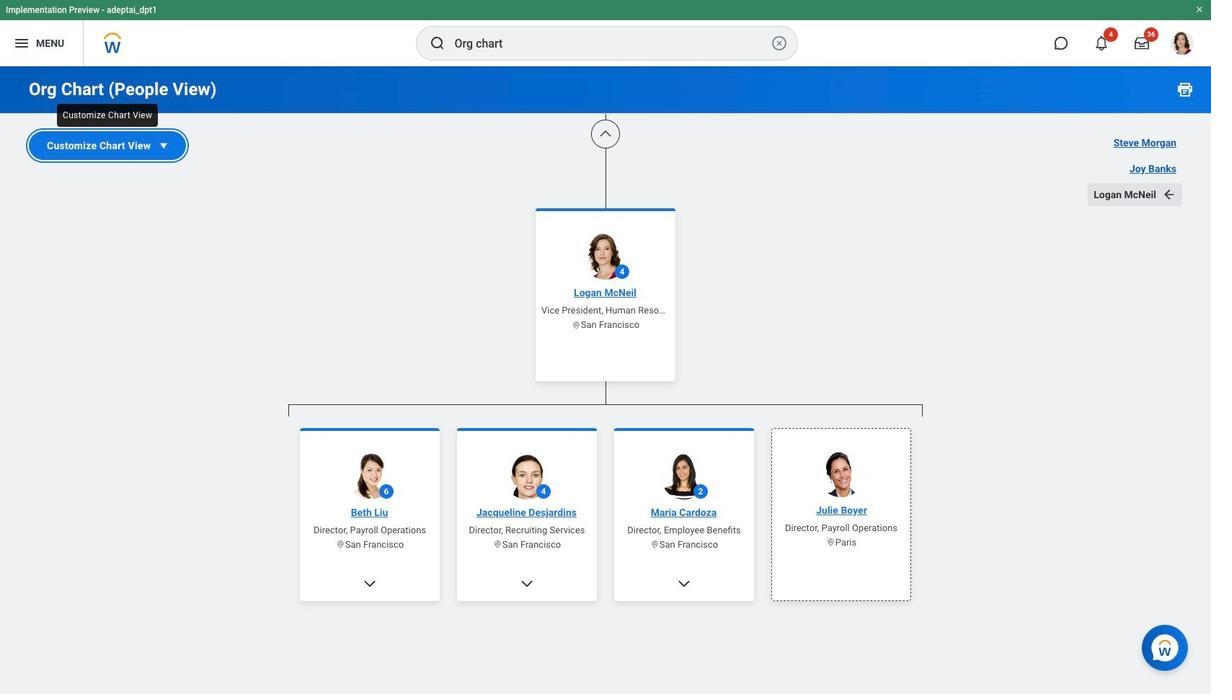 Task type: vqa. For each thing, say whether or not it's contained in the screenshot.
menu BANNER
no



Task type: locate. For each thing, give the bounding box(es) containing it.
print org chart image
[[1177, 81, 1194, 98]]

0 horizontal spatial location image
[[336, 540, 345, 549]]

location image
[[826, 538, 836, 547], [493, 540, 502, 549]]

location image
[[336, 540, 345, 549], [650, 540, 660, 549]]

notifications large image
[[1095, 36, 1109, 50]]

banner
[[0, 0, 1211, 66]]

search image
[[429, 35, 446, 52]]

arrow left image
[[1162, 187, 1177, 202]]

1 horizontal spatial location image
[[650, 540, 660, 549]]

chevron down image
[[363, 576, 377, 591]]

main content
[[0, 0, 1211, 694]]

tooltip
[[53, 100, 163, 131]]

Search Workday  search field
[[455, 27, 768, 59]]



Task type: describe. For each thing, give the bounding box(es) containing it.
justify image
[[13, 35, 30, 52]]

caret down image
[[157, 138, 171, 153]]

profile logan mcneil image
[[1171, 32, 1194, 58]]

2 location image from the left
[[650, 540, 660, 549]]

close environment banner image
[[1196, 5, 1204, 14]]

chevron up image
[[598, 127, 613, 141]]

x circle image
[[770, 35, 788, 52]]

1 location image from the left
[[336, 540, 345, 549]]

inbox large image
[[1135, 36, 1149, 50]]

logan mcneil, logan mcneil, 4 direct reports element
[[288, 416, 923, 694]]

0 horizontal spatial location image
[[493, 540, 502, 549]]

1 horizontal spatial location image
[[826, 538, 836, 547]]



